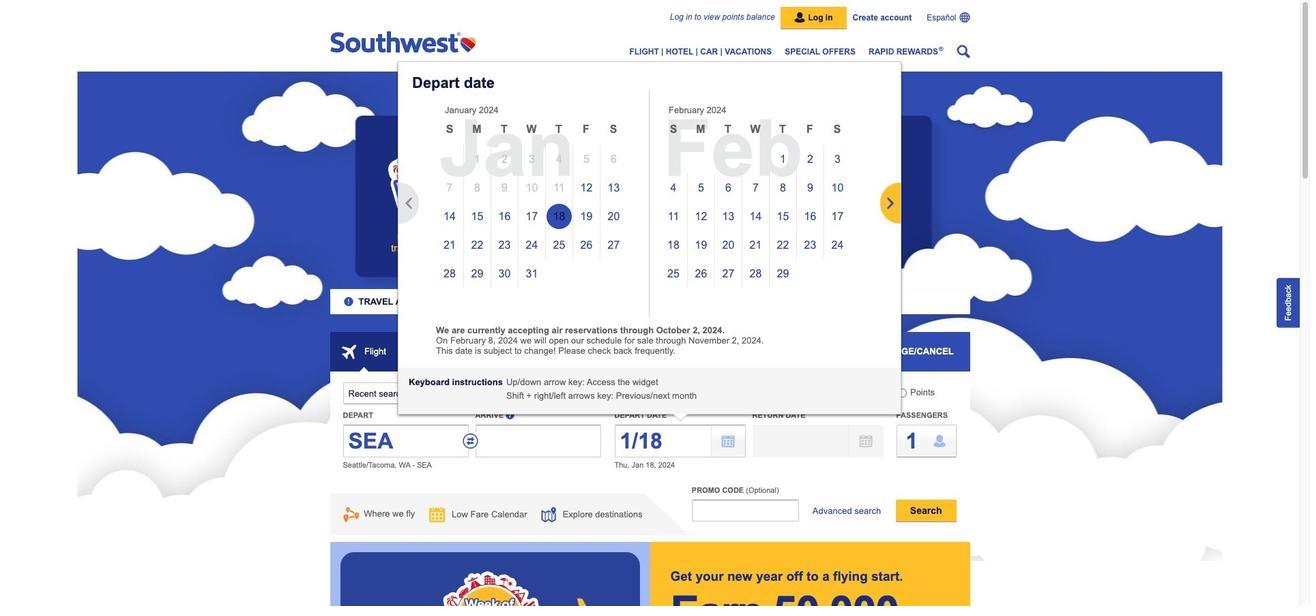 Task type: vqa. For each thing, say whether or not it's contained in the screenshot.
Previous Month icon
no



Task type: describe. For each thing, give the bounding box(es) containing it.
sunday cell for monday cell corresponding to first friday cell from the right wednesday 'cell'
[[660, 117, 687, 145]]

Depart Date in mm/dd/yyyy format, valid dates from Jan 12, 2024 to Oct 2, 2024. To use a date picker press the down arrow. text field
[[614, 425, 745, 458]]

Recent searches text field
[[343, 383, 473, 405]]

sunday cell for monday cell for wednesday 'cell' for first friday cell
[[436, 117, 463, 145]]

week of wow image
[[388, 136, 501, 222]]

thursday cell for wednesday 'cell' for first friday cell
[[545, 117, 573, 145]]

tuesday cell for monday cell corresponding to first friday cell from the right wednesday 'cell'
[[714, 117, 742, 145]]

wednesday cell for first friday cell
[[518, 117, 545, 145]]

saturday cell for first friday cell
[[600, 117, 627, 145]]

Passengers count. Opens flyout. text field
[[896, 425, 956, 458]]



Task type: locate. For each thing, give the bounding box(es) containing it.
1 sunday cell from the left
[[436, 117, 463, 145]]

None radio
[[553, 389, 562, 398]]

monday cell
[[463, 117, 491, 145], [687, 117, 714, 145]]

Return date in mm/dd/yyyy format, valid dates from Jan 12, 2024 to Oct 2, 2024. To use a date picker press the down arrow. text field
[[752, 425, 883, 458]]

2 thursday cell from the left
[[769, 117, 796, 145]]

2 monday cell from the left
[[687, 117, 714, 145]]

saturday cell for first friday cell from the right
[[824, 117, 851, 145]]

0 horizontal spatial friday cell
[[573, 117, 600, 145]]

1 horizontal spatial sunday cell
[[660, 117, 687, 145]]

monday cell for first friday cell from the right wednesday 'cell'
[[687, 117, 714, 145]]

0 horizontal spatial saturday cell
[[600, 117, 627, 145]]

None text field
[[692, 500, 799, 522]]

0 horizontal spatial thursday cell
[[545, 117, 573, 145]]

wednesday cell for first friday cell from the right
[[742, 117, 769, 145]]

2 sunday cell from the left
[[660, 117, 687, 145]]

2 saturday cell from the left
[[824, 117, 851, 145]]

1 wednesday cell from the left
[[518, 117, 545, 145]]

1 horizontal spatial monday cell
[[687, 117, 714, 145]]

friday cell
[[573, 117, 600, 145], [796, 117, 824, 145]]

thursday cell
[[545, 117, 573, 145], [769, 117, 796, 145]]

None radio
[[490, 389, 498, 398], [898, 389, 907, 398], [490, 389, 498, 398], [898, 389, 907, 398]]

1 monday cell from the left
[[463, 117, 491, 145]]

tuesday cell
[[491, 117, 518, 145], [714, 117, 742, 145]]

tuesday cell for monday cell for wednesday 'cell' for first friday cell
[[491, 117, 518, 145]]

1 horizontal spatial tuesday cell
[[714, 117, 742, 145]]

1 friday cell from the left
[[573, 117, 600, 145]]

saturday cell
[[600, 117, 627, 145], [824, 117, 851, 145]]

1 saturday cell from the left
[[600, 117, 627, 145]]

0 horizontal spatial wednesday cell
[[518, 117, 545, 145]]

1 horizontal spatial friday cell
[[796, 117, 824, 145]]

1 horizontal spatial thursday cell
[[769, 117, 796, 145]]

sunday cell
[[436, 117, 463, 145], [660, 117, 687, 145]]

2 wednesday cell from the left
[[742, 117, 769, 145]]

0 horizontal spatial sunday cell
[[436, 117, 463, 145]]

1 tuesday cell from the left
[[491, 117, 518, 145]]

thursday cell for first friday cell from the right wednesday 'cell'
[[769, 117, 796, 145]]

None text field
[[343, 425, 468, 458], [475, 425, 601, 458], [343, 425, 468, 458], [475, 425, 601, 458]]

0 horizontal spatial tuesday cell
[[491, 117, 518, 145]]

wednesday cell
[[518, 117, 545, 145], [742, 117, 769, 145]]

tab list
[[330, 332, 970, 388]]

monday cell for wednesday 'cell' for first friday cell
[[463, 117, 491, 145]]

1 thursday cell from the left
[[545, 117, 573, 145]]

2 friday cell from the left
[[796, 117, 824, 145]]

navigation
[[330, 29, 970, 58]]

2 tuesday cell from the left
[[714, 117, 742, 145]]

0 horizontal spatial monday cell
[[463, 117, 491, 145]]

banner
[[330, 0, 970, 61]]

1 horizontal spatial saturday cell
[[824, 117, 851, 145]]

1 horizontal spatial wednesday cell
[[742, 117, 769, 145]]



